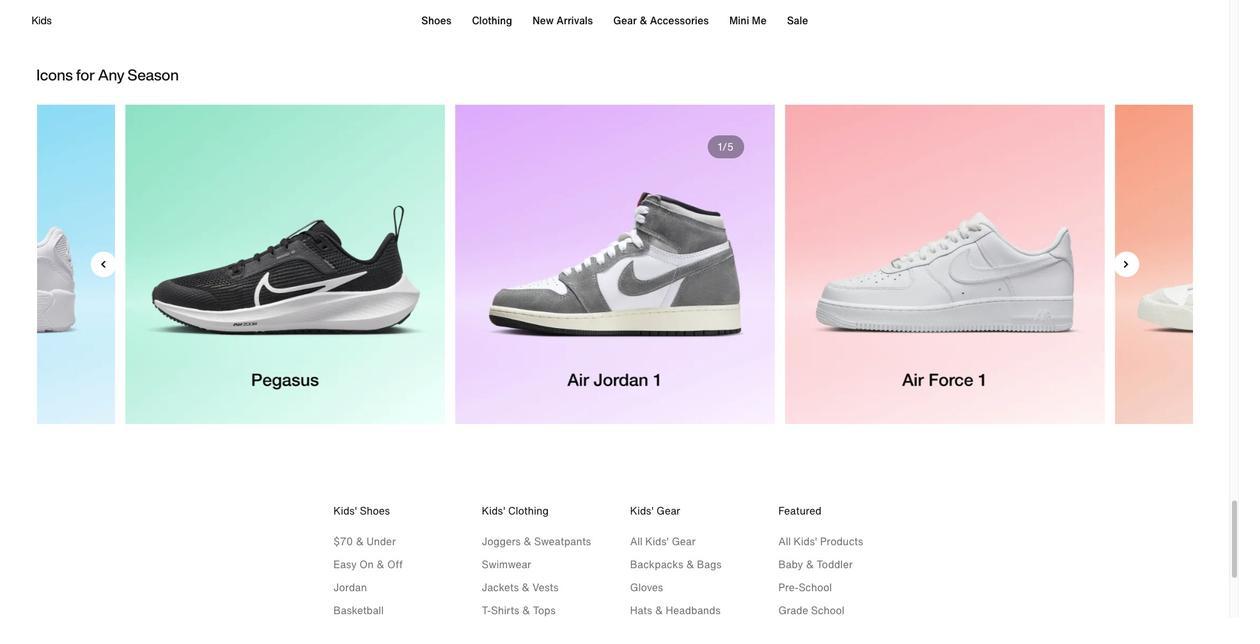 Task type: locate. For each thing, give the bounding box(es) containing it.
all for all kids' gear
[[630, 534, 643, 550]]

icons for any season
[[36, 63, 179, 86]]

1 vertical spatial gear
[[672, 534, 696, 550]]

& inside 'gear & accessories' link
[[639, 13, 647, 28]]

for
[[76, 63, 95, 86]]

2 all from the left
[[778, 534, 791, 550]]

0 vertical spatial school
[[799, 581, 832, 596]]

0 horizontal spatial all
[[630, 534, 643, 550]]

1 horizontal spatial gear
[[672, 534, 696, 550]]

swimwear
[[482, 558, 531, 573]]

tops
[[533, 604, 556, 619]]

0 horizontal spatial gear
[[613, 13, 637, 28]]

& right on
[[376, 558, 384, 573]]

kids'
[[645, 534, 669, 550], [794, 534, 817, 550]]

menu containing shoes
[[421, 10, 808, 31]]

school down baby & toddler
[[799, 581, 832, 596]]

gear right 'arrivals'
[[613, 13, 637, 28]]

gear
[[613, 13, 637, 28], [672, 534, 696, 550]]

& left accessories
[[639, 13, 647, 28]]

& right $70 at the left
[[356, 534, 364, 550]]

& for jackets & vests
[[522, 581, 530, 596]]

1 kids' from the left
[[645, 534, 669, 550]]

& for backpacks & bags
[[686, 558, 694, 573]]

3 list from the left
[[630, 534, 748, 619]]

shoes menu item
[[421, 13, 452, 28]]

school for grade school
[[811, 604, 844, 619]]

$70 & under
[[333, 534, 396, 550]]

shoes
[[421, 13, 452, 28]]

list containing $70 & under
[[333, 534, 451, 619]]

arrivals
[[556, 13, 593, 28]]

& right hats
[[655, 604, 663, 619]]

2 list from the left
[[482, 534, 599, 619]]

gloves link
[[630, 581, 748, 596]]

sweatpants
[[534, 534, 591, 550]]

list
[[333, 534, 451, 619], [482, 534, 599, 619], [630, 534, 748, 619], [778, 534, 896, 619]]

swimwear link
[[482, 558, 599, 573]]

accessories
[[650, 13, 709, 28]]

joggers & sweatpants
[[482, 534, 591, 550]]

new arrivals menu item
[[533, 13, 593, 28]]

all kids' products link
[[778, 534, 896, 550]]

off
[[387, 558, 403, 573]]

& right joggers at the bottom of the page
[[523, 534, 531, 550]]

t-shirts & tops link
[[482, 604, 599, 619]]

jordan link
[[333, 581, 451, 596]]

1 / 5
[[718, 139, 734, 155]]

vests
[[532, 581, 558, 596]]

2 kids' from the left
[[794, 534, 817, 550]]

& left "bags"
[[686, 558, 694, 573]]

1 vertical spatial school
[[811, 604, 844, 619]]

products
[[820, 534, 863, 550]]

pre-
[[778, 581, 799, 596]]

all kids' gear link
[[630, 534, 748, 550]]

easy
[[333, 558, 357, 573]]

& right baby
[[806, 558, 814, 573]]

grade
[[778, 604, 808, 619]]

baby & toddler link
[[778, 558, 896, 573]]

any
[[98, 63, 124, 86]]

& for $70 & under
[[356, 534, 364, 550]]

easy on & off
[[333, 558, 403, 573]]

0 vertical spatial gear
[[613, 13, 637, 28]]

secondary element
[[32, 0, 1198, 38]]

school
[[799, 581, 832, 596], [811, 604, 844, 619]]

school down pre-school link
[[811, 604, 844, 619]]

1 list from the left
[[333, 534, 451, 619]]

grade school
[[778, 604, 844, 619]]

gear up the backpacks & bags "link"
[[672, 534, 696, 550]]

jackets & vests link
[[482, 581, 599, 596]]

all up baby
[[778, 534, 791, 550]]

on
[[359, 558, 374, 573]]

joggers & sweatpants link
[[482, 534, 599, 550]]

1 horizontal spatial all
[[778, 534, 791, 550]]

$70 & under link
[[333, 534, 451, 550]]

1 all from the left
[[630, 534, 643, 550]]

& left vests
[[522, 581, 530, 596]]

& for hats & headbands
[[655, 604, 663, 619]]

&
[[639, 13, 647, 28], [356, 534, 364, 550], [523, 534, 531, 550], [376, 558, 384, 573], [686, 558, 694, 573], [806, 558, 814, 573], [522, 581, 530, 596], [522, 604, 530, 619], [655, 604, 663, 619]]

hats
[[630, 604, 652, 619]]

t-shirts & tops
[[482, 604, 556, 619]]

basketball
[[333, 604, 384, 619]]

gloves
[[630, 581, 663, 596]]

all kids' products
[[778, 534, 863, 550]]

all
[[630, 534, 643, 550], [778, 534, 791, 550]]

kids' up backpacks
[[645, 534, 669, 550]]

& for joggers & sweatpants
[[523, 534, 531, 550]]

menu
[[421, 10, 808, 31]]

all up backpacks
[[630, 534, 643, 550]]

0 horizontal spatial kids'
[[645, 534, 669, 550]]

kids' up baby & toddler
[[794, 534, 817, 550]]

& for gear & accessories
[[639, 13, 647, 28]]

basketball link
[[333, 604, 451, 619]]

backpacks
[[630, 558, 683, 573]]

1 horizontal spatial kids'
[[794, 534, 817, 550]]

bags
[[697, 558, 721, 573]]

4 list from the left
[[778, 534, 896, 619]]



Task type: vqa. For each thing, say whether or not it's contained in the screenshot.


Task type: describe. For each thing, give the bounding box(es) containing it.
new
[[533, 13, 554, 28]]

& left tops
[[522, 604, 530, 619]]

gear inside list
[[672, 534, 696, 550]]

pre-school
[[778, 581, 832, 596]]

$70
[[333, 534, 353, 550]]

mini
[[729, 13, 749, 28]]

kids' for gear
[[645, 534, 669, 550]]

headbands
[[666, 604, 721, 619]]

me
[[752, 13, 767, 28]]

5
[[727, 139, 734, 155]]

all kids' gear
[[630, 534, 696, 550]]

shirts
[[491, 604, 519, 619]]

/
[[722, 139, 727, 155]]

clothing
[[472, 13, 512, 28]]

easy on & off link
[[333, 558, 451, 573]]

all for all kids' products
[[778, 534, 791, 550]]

sale link
[[787, 10, 808, 31]]

hats & headbands link
[[630, 604, 748, 619]]

kids
[[32, 13, 52, 28]]

school for pre-school
[[799, 581, 832, 596]]

gear inside 'gear & accessories' link
[[613, 13, 637, 28]]

list containing all kids' gear
[[630, 534, 748, 619]]

hats & headbands
[[630, 604, 721, 619]]

kids' for products
[[794, 534, 817, 550]]

menu inside "secondary" element
[[421, 10, 808, 31]]

clothing menu item
[[472, 13, 512, 28]]

list containing all kids' products
[[778, 534, 896, 619]]

season
[[128, 63, 179, 86]]

pre-school link
[[778, 581, 896, 596]]

jackets & vests
[[482, 581, 558, 596]]

t-
[[482, 604, 491, 619]]

& for baby & toddler
[[806, 558, 814, 573]]

backpacks & bags
[[630, 558, 721, 573]]

icons
[[36, 63, 73, 86]]

jordan
[[333, 581, 367, 596]]

new arrivals
[[533, 13, 593, 28]]

gear & accessories
[[613, 13, 709, 28]]

under
[[366, 534, 396, 550]]

gear & accessories link
[[613, 10, 709, 31]]

sale
[[787, 13, 808, 28]]

mini me
[[729, 13, 767, 28]]

list containing joggers & sweatpants
[[482, 534, 599, 619]]

jackets
[[482, 581, 519, 596]]

joggers
[[482, 534, 521, 550]]

baby & toddler
[[778, 558, 853, 573]]

backpacks & bags link
[[630, 558, 748, 573]]

baby
[[778, 558, 803, 573]]

mini me link
[[729, 10, 767, 31]]

1
[[718, 139, 722, 155]]

grade school link
[[778, 604, 896, 619]]

toddler
[[817, 558, 853, 573]]



